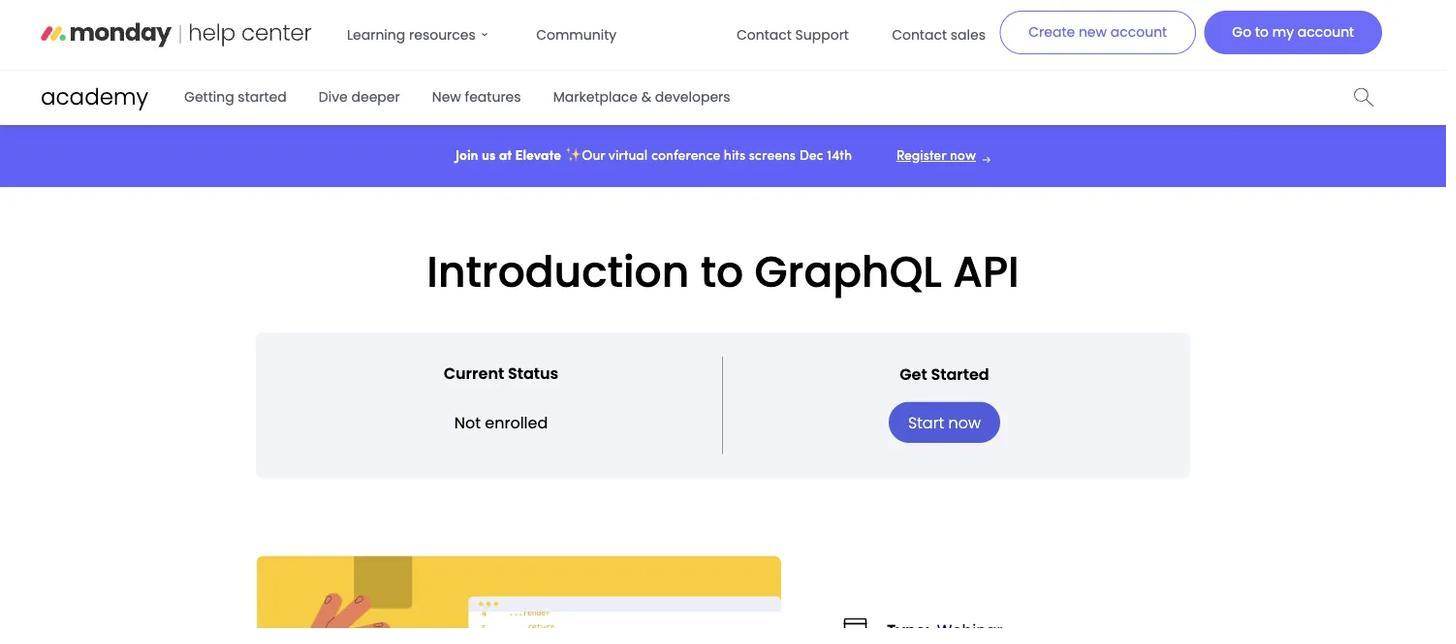 Task type: vqa. For each thing, say whether or not it's contained in the screenshot.
duplicate
no



Task type: locate. For each thing, give the bounding box(es) containing it.
0 horizontal spatial to
[[701, 242, 744, 302]]

create
[[1029, 23, 1076, 42]]

introduction
[[427, 242, 690, 302]]

contact support
[[737, 25, 849, 44]]

to
[[1256, 23, 1269, 42], [701, 242, 744, 302]]

status
[[508, 363, 559, 384]]

contact
[[737, 25, 792, 44], [892, 25, 947, 44]]

join
[[456, 150, 479, 163]]

at
[[499, 150, 512, 163]]

0 horizontal spatial account
[[1111, 23, 1168, 42]]

contact left sales
[[892, 25, 947, 44]]

create new account
[[1029, 23, 1168, 42]]

contact left support
[[737, 25, 792, 44]]

0 vertical spatial to
[[1256, 23, 1269, 42]]

contact for contact support
[[737, 25, 792, 44]]

account right new
[[1111, 23, 1168, 42]]

now
[[950, 150, 977, 163], [949, 411, 981, 433]]

register
[[897, 150, 947, 163]]

elevate
[[515, 150, 561, 163]]

contact for contact sales
[[892, 25, 947, 44]]

1 vertical spatial now
[[949, 411, 981, 433]]

1 horizontal spatial to
[[1256, 23, 1269, 42]]

enrolled
[[485, 412, 548, 433]]

14th
[[828, 150, 852, 163]]

go
[[1233, 23, 1252, 42]]

0 vertical spatial now
[[950, 150, 977, 163]]

dive
[[319, 88, 348, 107]]

now for start now
[[949, 411, 981, 433]]

contact inside "link"
[[737, 25, 792, 44]]

introduction to graphql api
[[427, 242, 1020, 302]]

to for introduction
[[701, 242, 744, 302]]

0 horizontal spatial contact
[[737, 25, 792, 44]]

learning
[[347, 25, 406, 44]]

dec
[[800, 150, 824, 163]]

marketplace & developers
[[553, 88, 731, 107]]

1 vertical spatial to
[[701, 242, 744, 302]]

now right register
[[950, 150, 977, 163]]

account
[[1111, 23, 1168, 42], [1298, 23, 1355, 42]]

contact support link
[[725, 16, 861, 54]]

go to my account link
[[1205, 11, 1383, 54]]

community
[[536, 25, 617, 44]]

2 contact from the left
[[892, 25, 947, 44]]

learning resources link
[[336, 16, 505, 54]]

start now
[[909, 411, 981, 433]]

&
[[642, 88, 652, 107]]

✨
[[565, 150, 579, 163]]

to inside go to my account link
[[1256, 23, 1269, 42]]

now for register now
[[950, 150, 977, 163]]

new
[[1079, 23, 1107, 42]]

1 horizontal spatial account
[[1298, 23, 1355, 42]]

dive deeper link
[[307, 80, 412, 114]]

academy link
[[41, 80, 148, 116]]

1 contact from the left
[[737, 25, 792, 44]]

conference
[[652, 150, 721, 163]]

started
[[238, 88, 287, 107]]

learning resources
[[347, 25, 476, 44]]

create new account link
[[1000, 11, 1197, 54]]

get started
[[900, 363, 990, 385]]

1 horizontal spatial contact
[[892, 25, 947, 44]]

virtual
[[609, 150, 648, 163]]

join us at elevate ✨ our virtual conference hits screens dec 14th
[[456, 150, 852, 163]]

our
[[582, 150, 606, 163]]

now right start
[[949, 411, 981, 433]]

search logo image
[[1355, 87, 1375, 106]]

getting started link
[[173, 80, 298, 114]]

get
[[900, 363, 928, 385]]

start now link
[[889, 402, 1001, 443]]

account right my
[[1298, 23, 1355, 42]]



Task type: describe. For each thing, give the bounding box(es) containing it.
2 account from the left
[[1298, 23, 1355, 42]]

academy
[[41, 81, 148, 112]]

new features
[[432, 88, 521, 107]]

go to my account
[[1233, 23, 1355, 42]]

my
[[1273, 23, 1295, 42]]

deeper
[[352, 88, 400, 107]]

developers
[[655, 88, 731, 107]]

started
[[931, 363, 990, 385]]

screens
[[749, 150, 796, 163]]

marketplace
[[553, 88, 638, 107]]

not
[[455, 412, 481, 433]]

api
[[953, 242, 1020, 302]]

current
[[444, 363, 504, 384]]

us
[[482, 150, 496, 163]]

to for go
[[1256, 23, 1269, 42]]

contact sales link
[[881, 16, 998, 54]]

features
[[465, 88, 521, 107]]

start
[[909, 411, 945, 433]]

1 account from the left
[[1111, 23, 1168, 42]]

hits
[[724, 150, 746, 163]]

sales
[[951, 25, 986, 44]]

contact sales
[[892, 25, 986, 44]]

new
[[432, 88, 461, 107]]

marketplace & developers link
[[542, 80, 742, 114]]

not enrolled
[[455, 412, 548, 433]]

current status
[[444, 363, 559, 384]]

register now link
[[897, 150, 991, 163]]

graphql
[[755, 242, 942, 302]]

community link
[[525, 16, 628, 54]]

dive deeper
[[319, 88, 400, 107]]

monday.com logo image
[[41, 15, 312, 54]]

getting
[[184, 88, 234, 107]]

support
[[796, 25, 849, 44]]

new features link
[[421, 80, 533, 114]]

getting started
[[184, 88, 287, 107]]

resources
[[409, 25, 476, 44]]

register now
[[897, 150, 977, 163]]



